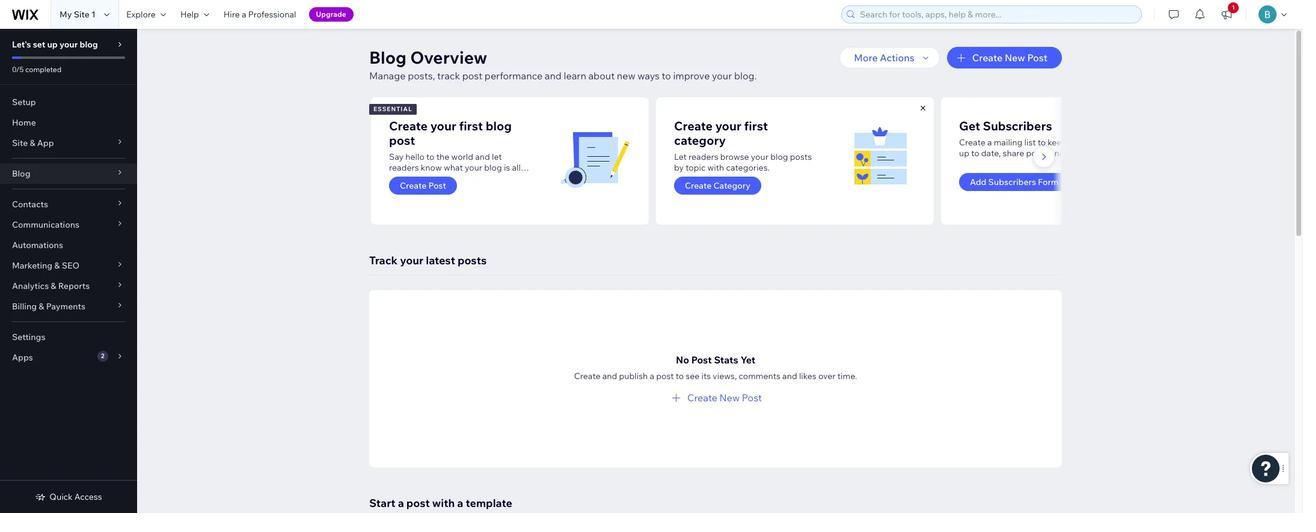 Task type: describe. For each thing, give the bounding box(es) containing it.
manage
[[369, 70, 406, 82]]

0 vertical spatial create new post
[[972, 52, 1048, 64]]

actions
[[880, 52, 915, 64]]

billing
[[12, 301, 37, 312]]

readers inside essential create your first blog post say hello to the world and let readers know what your blog is all about. create post
[[389, 162, 419, 173]]

about.
[[389, 173, 414, 184]]

apps
[[12, 352, 33, 363]]

first inside essential create your first blog post say hello to the world and let readers know what your blog is all about. create post
[[459, 118, 483, 134]]

hire a professional
[[224, 9, 296, 20]]

all
[[512, 162, 521, 173]]

overview
[[410, 47, 487, 68]]

about
[[589, 70, 615, 82]]

blog left is
[[484, 162, 502, 173]]

views,
[[713, 371, 737, 382]]

your right track
[[400, 254, 424, 268]]

create down the "its"
[[687, 392, 718, 404]]

blog button
[[0, 164, 137, 184]]

site inside popup button
[[12, 138, 28, 149]]

posts,
[[408, 70, 435, 82]]

readers inside get subscribers create a mailing list to keep readers up to date, share posts and more.
[[1069, 137, 1099, 148]]

post inside essential create your first blog post say hello to the world and let readers know what your blog is all about. create post
[[389, 133, 415, 148]]

get subscribers create a mailing list to keep readers up to date, share posts and more.
[[959, 118, 1099, 159]]

subscribers for add
[[989, 177, 1036, 188]]

and inside "blog overview manage posts, track post performance and learn about new ways to improve your blog."
[[545, 70, 562, 82]]

help button
[[173, 0, 216, 29]]

0 horizontal spatial posts
[[458, 254, 487, 268]]

post inside no post stats yet create and publish a post to see its views, comments and likes over time.
[[656, 371, 674, 382]]

create inside create your first category let readers browse your blog posts by topic with categories.
[[674, 118, 713, 134]]

list containing create your first blog post
[[369, 97, 1237, 225]]

quick access
[[50, 492, 102, 503]]

let's
[[12, 39, 31, 50]]

topic
[[686, 162, 706, 173]]

to right list
[[1038, 137, 1046, 148]]

is
[[504, 162, 510, 173]]

list
[[1025, 137, 1036, 148]]

1 vertical spatial new
[[720, 392, 740, 404]]

blog overview.dealer.create category.title image
[[844, 121, 916, 193]]

create category
[[685, 180, 751, 191]]

1 horizontal spatial site
[[74, 9, 90, 20]]

comments
[[739, 371, 781, 382]]

form
[[1038, 177, 1059, 188]]

let
[[674, 152, 687, 162]]

Search for tools, apps, help & more... field
[[857, 6, 1138, 23]]

a inside no post stats yet create and publish a post to see its views, comments and likes over time.
[[650, 371, 654, 382]]

blog inside create your first category let readers browse your blog posts by topic with categories.
[[771, 152, 788, 162]]

sidebar element
[[0, 29, 137, 514]]

settings
[[12, 332, 45, 343]]

new
[[617, 70, 636, 82]]

track
[[437, 70, 460, 82]]

subscribers for get
[[983, 118, 1053, 134]]

marketing & seo button
[[0, 256, 137, 276]]

0 horizontal spatial with
[[432, 497, 455, 511]]

explore
[[126, 9, 156, 20]]

payments
[[46, 301, 85, 312]]

create inside button
[[685, 180, 712, 191]]

your right the "what"
[[465, 162, 482, 173]]

say
[[389, 152, 404, 162]]

blog overview.dealer.create first post.title image
[[559, 121, 631, 193]]

to inside essential create your first blog post say hello to the world and let readers know what your blog is all about. create post
[[426, 152, 435, 162]]

create your first category let readers browse your blog posts by topic with categories.
[[674, 118, 812, 173]]

& for marketing
[[54, 260, 60, 271]]

billing & payments button
[[0, 297, 137, 317]]

more actions button
[[840, 47, 940, 69]]

blog overview manage posts, track post performance and learn about new ways to improve your blog.
[[369, 47, 757, 82]]

and left publish at the left
[[602, 371, 617, 382]]

category
[[674, 133, 726, 148]]

what
[[444, 162, 463, 173]]

learn
[[564, 70, 586, 82]]

your right browse
[[751, 152, 769, 162]]

marketing & seo
[[12, 260, 79, 271]]

blog.
[[734, 70, 757, 82]]

post inside no post stats yet create and publish a post to see its views, comments and likes over time.
[[692, 354, 712, 366]]

settings link
[[0, 327, 137, 348]]

set
[[33, 39, 45, 50]]

template
[[466, 497, 512, 511]]

readers inside create your first category let readers browse your blog posts by topic with categories.
[[689, 152, 719, 162]]

start a post with a template
[[369, 497, 512, 511]]

my site 1
[[60, 9, 96, 20]]

a right start
[[398, 497, 404, 511]]

my
[[60, 9, 72, 20]]

category
[[714, 180, 751, 191]]

browse
[[720, 152, 749, 162]]

create post button
[[389, 177, 457, 195]]

communications button
[[0, 215, 137, 235]]

create down "essential"
[[389, 118, 428, 134]]

improve
[[673, 70, 710, 82]]

post inside essential create your first blog post say hello to the world and let readers know what your blog is all about. create post
[[429, 180, 446, 191]]

more actions
[[854, 52, 915, 64]]

see
[[686, 371, 700, 382]]

analytics
[[12, 281, 49, 292]]

reports
[[58, 281, 90, 292]]

0 horizontal spatial create new post
[[687, 392, 762, 404]]

blog inside sidebar element
[[80, 39, 98, 50]]

0/5
[[12, 65, 24, 74]]

0/5 completed
[[12, 65, 62, 74]]

post down "search for tools, apps, help & more..." "field"
[[1028, 52, 1048, 64]]

your inside sidebar element
[[60, 39, 78, 50]]

site & app
[[12, 138, 54, 149]]

analytics & reports button
[[0, 276, 137, 297]]

0 vertical spatial create new post button
[[947, 47, 1062, 69]]

stats
[[714, 354, 739, 366]]

billing & payments
[[12, 301, 85, 312]]

create inside no post stats yet create and publish a post to see its views, comments and likes over time.
[[574, 371, 601, 382]]

& for site
[[30, 138, 35, 149]]

contacts
[[12, 199, 48, 210]]

home link
[[0, 112, 137, 133]]

hello
[[406, 152, 425, 162]]

its
[[702, 371, 711, 382]]

more.
[[1067, 148, 1089, 159]]



Task type: locate. For each thing, give the bounding box(es) containing it.
create up let
[[674, 118, 713, 134]]

create new post down "search for tools, apps, help & more..." "field"
[[972, 52, 1048, 64]]

and left learn
[[545, 70, 562, 82]]

setup
[[12, 97, 36, 108]]

0 horizontal spatial 1
[[91, 9, 96, 20]]

your up browse
[[716, 118, 742, 134]]

no
[[676, 354, 689, 366]]

readers up create post button
[[389, 162, 419, 173]]

your up the the
[[430, 118, 457, 134]]

list
[[369, 97, 1237, 225]]

0 vertical spatial with
[[708, 162, 724, 173]]

0 vertical spatial subscribers
[[983, 118, 1053, 134]]

2 horizontal spatial readers
[[1069, 137, 1099, 148]]

hire a professional link
[[216, 0, 303, 29]]

0 vertical spatial blog
[[369, 47, 407, 68]]

to
[[662, 70, 671, 82], [1038, 137, 1046, 148], [972, 148, 980, 159], [426, 152, 435, 162], [676, 371, 684, 382]]

1 vertical spatial blog
[[12, 168, 30, 179]]

1 first from the left
[[459, 118, 483, 134]]

1 horizontal spatial up
[[959, 148, 970, 159]]

setup link
[[0, 92, 137, 112]]

to left the date,
[[972, 148, 980, 159]]

no post stats yet create and publish a post to see its views, comments and likes over time.
[[574, 354, 857, 382]]

up right set
[[47, 39, 58, 50]]

a left mailing
[[988, 137, 992, 148]]

to inside no post stats yet create and publish a post to see its views, comments and likes over time.
[[676, 371, 684, 382]]

professional
[[248, 9, 296, 20]]

hire
[[224, 9, 240, 20]]

create new post button down "search for tools, apps, help & more..." "field"
[[947, 47, 1062, 69]]

and left more. on the right top of the page
[[1050, 148, 1065, 159]]

latest
[[426, 254, 455, 268]]

add subscribers form button
[[959, 173, 1070, 191]]

new down views,
[[720, 392, 740, 404]]

& left seo
[[54, 260, 60, 271]]

0 vertical spatial new
[[1005, 52, 1025, 64]]

and
[[545, 70, 562, 82], [1050, 148, 1065, 159], [475, 152, 490, 162], [602, 371, 617, 382], [783, 371, 797, 382]]

1 vertical spatial create new post button
[[669, 391, 762, 405]]

1 inside button
[[1232, 4, 1235, 11]]

2
[[101, 352, 104, 360]]

with
[[708, 162, 724, 173], [432, 497, 455, 511]]

add subscribers form
[[970, 177, 1059, 188]]

& inside dropdown button
[[39, 301, 44, 312]]

and left let on the top
[[475, 152, 490, 162]]

1 button
[[1214, 0, 1240, 29]]

up inside sidebar element
[[47, 39, 58, 50]]

1 horizontal spatial first
[[744, 118, 768, 134]]

categories.
[[726, 162, 770, 173]]

up
[[47, 39, 58, 50], [959, 148, 970, 159]]

1 horizontal spatial 1
[[1232, 4, 1235, 11]]

& right 'billing'
[[39, 301, 44, 312]]

contacts button
[[0, 194, 137, 215]]

1 horizontal spatial new
[[1005, 52, 1025, 64]]

subscribers
[[983, 118, 1053, 134], [989, 177, 1036, 188]]

up inside get subscribers create a mailing list to keep readers up to date, share posts and more.
[[959, 148, 970, 159]]

a
[[242, 9, 246, 20], [988, 137, 992, 148], [650, 371, 654, 382], [398, 497, 404, 511], [457, 497, 463, 511]]

0 horizontal spatial first
[[459, 118, 483, 134]]

create new post down views,
[[687, 392, 762, 404]]

help
[[180, 9, 199, 20]]

post up the "its"
[[692, 354, 712, 366]]

get
[[959, 118, 980, 134]]

upgrade
[[316, 10, 346, 19]]

with left template
[[432, 497, 455, 511]]

time.
[[838, 371, 857, 382]]

0 horizontal spatial blog
[[12, 168, 30, 179]]

& left app
[[30, 138, 35, 149]]

essential
[[374, 105, 412, 113]]

1 horizontal spatial with
[[708, 162, 724, 173]]

create category button
[[674, 177, 762, 195]]

subscribers inside get subscribers create a mailing list to keep readers up to date, share posts and more.
[[983, 118, 1053, 134]]

up left the date,
[[959, 148, 970, 159]]

post right track
[[462, 70, 483, 82]]

post right start
[[407, 497, 430, 511]]

a left template
[[457, 497, 463, 511]]

posts inside get subscribers create a mailing list to keep readers up to date, share posts and more.
[[1026, 148, 1048, 159]]

create left publish at the left
[[574, 371, 601, 382]]

1 horizontal spatial create new post button
[[947, 47, 1062, 69]]

quick access button
[[35, 492, 102, 503]]

to inside "blog overview manage posts, track post performance and learn about new ways to improve your blog."
[[662, 70, 671, 82]]

publish
[[619, 371, 648, 382]]

completed
[[25, 65, 62, 74]]

site
[[74, 9, 90, 20], [12, 138, 28, 149]]

create down "search for tools, apps, help & more..." "field"
[[972, 52, 1003, 64]]

communications
[[12, 220, 79, 230]]

let
[[492, 152, 502, 162]]

and left likes
[[783, 371, 797, 382]]

a right publish at the left
[[650, 371, 654, 382]]

post down comments
[[742, 392, 762, 404]]

blog up manage
[[369, 47, 407, 68]]

create new post button down views,
[[669, 391, 762, 405]]

2 horizontal spatial posts
[[1026, 148, 1048, 159]]

create down topic at top
[[685, 180, 712, 191]]

post up say
[[389, 133, 415, 148]]

& left 'reports'
[[51, 281, 56, 292]]

date,
[[981, 148, 1001, 159]]

&
[[30, 138, 35, 149], [54, 260, 60, 271], [51, 281, 56, 292], [39, 301, 44, 312]]

track
[[369, 254, 398, 268]]

new
[[1005, 52, 1025, 64], [720, 392, 740, 404]]

post inside "blog overview manage posts, track post performance and learn about new ways to improve your blog."
[[462, 70, 483, 82]]

posts
[[1026, 148, 1048, 159], [790, 152, 812, 162], [458, 254, 487, 268]]

to left the the
[[426, 152, 435, 162]]

ways
[[638, 70, 660, 82]]

know
[[421, 162, 442, 173]]

1 vertical spatial subscribers
[[989, 177, 1036, 188]]

site right my
[[74, 9, 90, 20]]

blog for blog overview manage posts, track post performance and learn about new ways to improve your blog.
[[369, 47, 407, 68]]

let's set up your blog
[[12, 39, 98, 50]]

to left see
[[676, 371, 684, 382]]

to right ways on the top of the page
[[662, 70, 671, 82]]

subscribers down share
[[989, 177, 1036, 188]]

create down get
[[959, 137, 986, 148]]

with inside create your first category let readers browse your blog posts by topic with categories.
[[708, 162, 724, 173]]

yet
[[741, 354, 756, 366]]

0 horizontal spatial up
[[47, 39, 58, 50]]

essential create your first blog post say hello to the world and let readers know what your blog is all about. create post
[[374, 105, 521, 191]]

keep
[[1048, 137, 1067, 148]]

app
[[37, 138, 54, 149]]

site down the home
[[12, 138, 28, 149]]

1 horizontal spatial create new post
[[972, 52, 1048, 64]]

your right set
[[60, 39, 78, 50]]

posts right latest on the left
[[458, 254, 487, 268]]

0 horizontal spatial readers
[[389, 162, 419, 173]]

first up world
[[459, 118, 483, 134]]

& for billing
[[39, 301, 44, 312]]

first inside create your first category let readers browse your blog posts by topic with categories.
[[744, 118, 768, 134]]

& inside popup button
[[51, 281, 56, 292]]

1 vertical spatial with
[[432, 497, 455, 511]]

0 horizontal spatial new
[[720, 392, 740, 404]]

automations
[[12, 240, 63, 251]]

0 horizontal spatial site
[[12, 138, 28, 149]]

blog inside "dropdown button"
[[12, 168, 30, 179]]

your inside "blog overview manage posts, track post performance and learn about new ways to improve your blog."
[[712, 70, 732, 82]]

add
[[970, 177, 987, 188]]

posts inside create your first category let readers browse your blog posts by topic with categories.
[[790, 152, 812, 162]]

likes
[[799, 371, 817, 382]]

1 horizontal spatial blog
[[369, 47, 407, 68]]

subscribers up mailing
[[983, 118, 1053, 134]]

and inside essential create your first blog post say hello to the world and let readers know what your blog is all about. create post
[[475, 152, 490, 162]]

& for analytics
[[51, 281, 56, 292]]

0 vertical spatial site
[[74, 9, 90, 20]]

blog right categories.
[[771, 152, 788, 162]]

posts right categories.
[[790, 152, 812, 162]]

1 vertical spatial up
[[959, 148, 970, 159]]

subscribers inside button
[[989, 177, 1036, 188]]

post down know
[[429, 180, 446, 191]]

a inside get subscribers create a mailing list to keep readers up to date, share posts and more.
[[988, 137, 992, 148]]

marketing
[[12, 260, 52, 271]]

readers down "category"
[[689, 152, 719, 162]]

home
[[12, 117, 36, 128]]

and inside get subscribers create a mailing list to keep readers up to date, share posts and more.
[[1050, 148, 1065, 159]]

0 vertical spatial up
[[47, 39, 58, 50]]

readers
[[1069, 137, 1099, 148], [689, 152, 719, 162], [389, 162, 419, 173]]

1 vertical spatial site
[[12, 138, 28, 149]]

readers right the keep
[[1069, 137, 1099, 148]]

new down "search for tools, apps, help & more..." "field"
[[1005, 52, 1025, 64]]

first up browse
[[744, 118, 768, 134]]

blog up contacts
[[12, 168, 30, 179]]

performance
[[485, 70, 543, 82]]

blog for blog
[[12, 168, 30, 179]]

1 horizontal spatial posts
[[790, 152, 812, 162]]

with up create category at the right top of the page
[[708, 162, 724, 173]]

your left blog.
[[712, 70, 732, 82]]

over
[[819, 371, 836, 382]]

create inside get subscribers create a mailing list to keep readers up to date, share posts and more.
[[959, 137, 986, 148]]

the
[[436, 152, 449, 162]]

by
[[674, 162, 684, 173]]

create down know
[[400, 180, 427, 191]]

start
[[369, 497, 396, 511]]

a inside hire a professional link
[[242, 9, 246, 20]]

access
[[74, 492, 102, 503]]

a right hire
[[242, 9, 246, 20]]

post
[[462, 70, 483, 82], [389, 133, 415, 148], [656, 371, 674, 382], [407, 497, 430, 511]]

world
[[451, 152, 473, 162]]

blog inside "blog overview manage posts, track post performance and learn about new ways to improve your blog."
[[369, 47, 407, 68]]

1 vertical spatial create new post
[[687, 392, 762, 404]]

posts right share
[[1026, 148, 1048, 159]]

first
[[459, 118, 483, 134], [744, 118, 768, 134]]

blog up let on the top
[[486, 118, 512, 134]]

analytics & reports
[[12, 281, 90, 292]]

seo
[[62, 260, 79, 271]]

track your latest posts
[[369, 254, 487, 268]]

0 horizontal spatial create new post button
[[669, 391, 762, 405]]

quick
[[50, 492, 73, 503]]

automations link
[[0, 235, 137, 256]]

post left see
[[656, 371, 674, 382]]

1 horizontal spatial readers
[[689, 152, 719, 162]]

2 first from the left
[[744, 118, 768, 134]]

blog down my site 1
[[80, 39, 98, 50]]



Task type: vqa. For each thing, say whether or not it's contained in the screenshot.
template
yes



